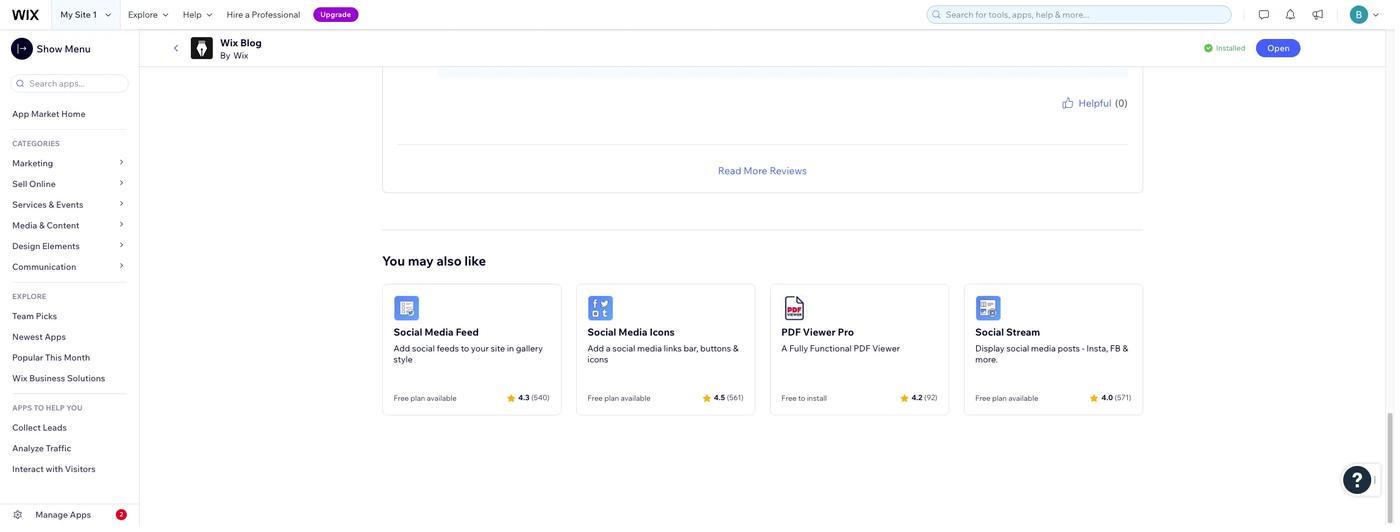 Task type: vqa. For each thing, say whether or not it's contained in the screenshot.
to inside the Social Media Feed Add social feeds to your site in gallery style
yes



Task type: locate. For each thing, give the bounding box(es) containing it.
free
[[394, 394, 409, 403], [588, 394, 603, 403], [782, 394, 797, 403], [976, 394, 991, 403]]

explore
[[12, 292, 46, 301]]

to
[[461, 343, 469, 354], [799, 394, 806, 403]]

picks
[[36, 311, 57, 322]]

social media feed logo image
[[394, 296, 419, 321]]

professional
[[252, 9, 300, 20]]

media left 'posts'
[[1032, 343, 1056, 354]]

& right buttons at the right bottom of the page
[[733, 343, 739, 354]]

add
[[394, 343, 410, 354], [588, 343, 604, 354]]

a
[[782, 343, 788, 354]]

media up design on the top left of page
[[12, 220, 37, 231]]

menu
[[65, 43, 91, 55]]

1 vertical spatial to
[[799, 394, 806, 403]]

apps up this
[[45, 332, 66, 343]]

a right hire
[[245, 9, 250, 20]]

free left install
[[782, 394, 797, 403]]

1 vertical spatial a
[[606, 343, 611, 354]]

0 horizontal spatial to
[[461, 343, 469, 354]]

team down explore
[[12, 311, 34, 322]]

your
[[1080, 110, 1095, 119], [471, 343, 489, 354]]

0 horizontal spatial apps
[[45, 332, 66, 343]]

2
[[120, 511, 123, 519]]

social inside social stream display social media posts - insta, fb & more.
[[1007, 343, 1030, 354]]

interact with visitors link
[[0, 459, 139, 480]]

app
[[12, 109, 29, 120]]

3 available from the left
[[1009, 394, 1039, 403]]

design elements
[[12, 241, 80, 252]]

& left events on the top of the page
[[49, 199, 54, 210]]

your left site at left
[[471, 343, 489, 354]]

1 horizontal spatial team
[[510, 30, 531, 41]]

read more reviews
[[718, 164, 807, 177]]

solutions
[[67, 373, 105, 384]]

team
[[510, 30, 531, 41], [12, 311, 34, 322]]

media inside social media feed add social feeds to your site in gallery style
[[425, 326, 454, 338]]

home
[[61, 109, 86, 120]]

services & events link
[[0, 195, 139, 215]]

media
[[12, 220, 37, 231], [425, 326, 454, 338], [619, 326, 648, 338]]

2 social from the left
[[588, 326, 617, 338]]

1 horizontal spatial media
[[425, 326, 454, 338]]

pdf down pro
[[854, 343, 871, 354]]

add down social media icons logo
[[588, 343, 604, 354]]

plan down style
[[411, 394, 425, 403]]

1 horizontal spatial apps
[[70, 510, 91, 521]]

0 horizontal spatial media
[[638, 343, 662, 354]]

business
[[29, 373, 65, 384]]

media & content
[[12, 220, 79, 231]]

add down social media feed logo
[[394, 343, 410, 354]]

insta,
[[1087, 343, 1109, 354]]

&
[[49, 199, 54, 210], [39, 220, 45, 231], [733, 343, 739, 354], [1123, 343, 1129, 354]]

4.2 (92)
[[912, 394, 938, 403]]

thank
[[1032, 110, 1052, 119]]

& left content
[[39, 220, 45, 231]]

free plan available down style
[[394, 394, 457, 403]]

collect leads
[[12, 423, 67, 434]]

social inside social media icons add a social media links bar, buttons & icons
[[588, 326, 617, 338]]

services
[[12, 199, 47, 210]]

to left install
[[799, 394, 806, 403]]

1 horizontal spatial social
[[613, 343, 636, 354]]

hire a professional
[[227, 9, 300, 20]]

4 free from the left
[[976, 394, 991, 403]]

free plan available down more.
[[976, 394, 1039, 403]]

1 horizontal spatial media
[[1032, 343, 1056, 354]]

& right "fb"
[[1123, 343, 1129, 354]]

team inside sidebar element
[[12, 311, 34, 322]]

social inside social media feed add social feeds to your site in gallery style
[[394, 326, 423, 338]]

1 free from the left
[[394, 394, 409, 403]]

1 horizontal spatial a
[[606, 343, 611, 354]]

2 media from the left
[[1032, 343, 1056, 354]]

0 vertical spatial a
[[245, 9, 250, 20]]

marketing link
[[0, 153, 139, 174]]

you
[[382, 253, 405, 269]]

add inside social media feed add social feeds to your site in gallery style
[[394, 343, 410, 354]]

plan
[[411, 394, 425, 403], [605, 394, 619, 403], [993, 394, 1007, 403]]

free down icons
[[588, 394, 603, 403]]

pdf up the a
[[782, 326, 801, 338]]

2 free plan available from the left
[[588, 394, 651, 403]]

& inside social media icons add a social media links bar, buttons & icons
[[733, 343, 739, 354]]

0 vertical spatial your
[[1080, 110, 1095, 119]]

services & events
[[12, 199, 83, 210]]

media left icons
[[619, 326, 648, 338]]

collect
[[12, 423, 41, 434]]

0 horizontal spatial plan
[[411, 394, 425, 403]]

1 vertical spatial apps
[[70, 510, 91, 521]]

0 horizontal spatial free plan available
[[394, 394, 457, 403]]

social inside social media icons add a social media links bar, buttons & icons
[[613, 343, 636, 354]]

social right icons
[[613, 343, 636, 354]]

media inside sidebar element
[[12, 220, 37, 231]]

fully
[[790, 343, 808, 354]]

media up feeds
[[425, 326, 454, 338]]

1 horizontal spatial viewer
[[873, 343, 900, 354]]

2 horizontal spatial social
[[976, 326, 1005, 338]]

available for feed
[[427, 394, 457, 403]]

content
[[47, 220, 79, 231]]

wix
[[493, 30, 508, 41], [220, 37, 238, 49], [234, 50, 248, 61], [12, 373, 27, 384]]

0 horizontal spatial pdf
[[782, 326, 801, 338]]

a
[[245, 9, 250, 20], [606, 343, 611, 354]]

1 social from the left
[[394, 326, 423, 338]]

2 horizontal spatial free plan available
[[976, 394, 1039, 403]]

add for social media icons
[[588, 343, 604, 354]]

media down icons
[[638, 343, 662, 354]]

team picks link
[[0, 306, 139, 327]]

1 available from the left
[[427, 394, 457, 403]]

social down social media feed logo
[[394, 326, 423, 338]]

1 horizontal spatial plan
[[605, 394, 619, 403]]

available for display
[[1009, 394, 1039, 403]]

to
[[34, 404, 44, 413]]

(0)
[[1116, 97, 1128, 109]]

viewer
[[803, 326, 836, 338], [873, 343, 900, 354]]

social stream display social media posts - insta, fb & more.
[[976, 326, 1129, 365]]

3 free plan available from the left
[[976, 394, 1039, 403]]

available down social media icons add a social media links bar, buttons & icons
[[621, 394, 651, 403]]

to down 'feed'
[[461, 343, 469, 354]]

social media icons add a social media links bar, buttons & icons
[[588, 326, 739, 365]]

free down more.
[[976, 394, 991, 403]]

gallery
[[516, 343, 543, 354]]

icons
[[650, 326, 675, 338]]

pdf
[[782, 326, 801, 338], [854, 343, 871, 354]]

your right for
[[1080, 110, 1095, 119]]

social
[[412, 343, 435, 354], [613, 343, 636, 354], [1007, 343, 1030, 354]]

available down feeds
[[427, 394, 457, 403]]

feed
[[456, 326, 479, 338]]

posts
[[1058, 343, 1081, 354]]

0 vertical spatial viewer
[[803, 326, 836, 338]]

month
[[64, 353, 90, 364]]

0 vertical spatial apps
[[45, 332, 66, 343]]

free plan available down icons
[[588, 394, 651, 403]]

also
[[437, 253, 462, 269]]

0 horizontal spatial available
[[427, 394, 457, 403]]

media inside social stream display social media posts - insta, fb & more.
[[1032, 343, 1056, 354]]

wix for blog
[[220, 37, 238, 49]]

free down style
[[394, 394, 409, 403]]

& inside social stream display social media posts - insta, fb & more.
[[1123, 343, 1129, 354]]

wix blog logo image
[[191, 37, 213, 59]]

1 horizontal spatial free plan available
[[588, 394, 651, 403]]

help
[[183, 9, 202, 20]]

installed
[[1217, 43, 1246, 52]]

manage apps
[[35, 510, 91, 521]]

sell
[[12, 179, 27, 190]]

plan down icons
[[605, 394, 619, 403]]

your inside social media feed add social feeds to your site in gallery style
[[471, 343, 489, 354]]

fb
[[1111, 343, 1121, 354]]

(92)
[[925, 394, 938, 403]]

2 social from the left
[[613, 343, 636, 354]]

social up display
[[976, 326, 1005, 338]]

1 social from the left
[[412, 343, 435, 354]]

social left feeds
[[412, 343, 435, 354]]

available
[[427, 394, 457, 403], [621, 394, 651, 403], [1009, 394, 1039, 403]]

0 horizontal spatial media
[[12, 220, 37, 231]]

1 plan from the left
[[411, 394, 425, 403]]

0 vertical spatial pdf
[[782, 326, 801, 338]]

add inside social media icons add a social media links bar, buttons & icons
[[588, 343, 604, 354]]

Search for tools, apps, help & more... field
[[943, 6, 1228, 23]]

media inside social media icons add a social media links bar, buttons & icons
[[619, 326, 648, 338]]

2 horizontal spatial social
[[1007, 343, 1030, 354]]

social for social stream
[[976, 326, 1005, 338]]

3 free from the left
[[782, 394, 797, 403]]

social media icons logo image
[[588, 296, 613, 321]]

icons
[[588, 354, 609, 365]]

4.5
[[714, 394, 725, 403]]

viewer right functional
[[873, 343, 900, 354]]

sell online
[[12, 179, 56, 190]]

social for social media feed
[[394, 326, 423, 338]]

1 horizontal spatial add
[[588, 343, 604, 354]]

0 vertical spatial to
[[461, 343, 469, 354]]

a inside social media icons add a social media links bar, buttons & icons
[[606, 343, 611, 354]]

available down social stream display social media posts - insta, fb & more.
[[1009, 394, 1039, 403]]

you
[[1054, 110, 1067, 119]]

social for social media icons
[[588, 326, 617, 338]]

2 horizontal spatial plan
[[993, 394, 1007, 403]]

read
[[718, 164, 742, 177]]

leads
[[43, 423, 67, 434]]

social down social media icons logo
[[588, 326, 617, 338]]

pdf viewer pro logo image
[[782, 296, 807, 321]]

social stream logo image
[[976, 296, 1001, 321]]

bar,
[[684, 343, 699, 354]]

apps for manage apps
[[70, 510, 91, 521]]

apps right manage
[[70, 510, 91, 521]]

social down stream
[[1007, 343, 1030, 354]]

events
[[56, 199, 83, 210]]

display
[[976, 343, 1005, 354]]

a down social media icons logo
[[606, 343, 611, 354]]

media for social media feed
[[425, 326, 454, 338]]

free to install
[[782, 394, 827, 403]]

1 free plan available from the left
[[394, 394, 457, 403]]

1 vertical spatial team
[[12, 311, 34, 322]]

1 horizontal spatial available
[[621, 394, 651, 403]]

apps inside 'link'
[[45, 332, 66, 343]]

3 social from the left
[[976, 326, 1005, 338]]

0 horizontal spatial team
[[12, 311, 34, 322]]

1 add from the left
[[394, 343, 410, 354]]

0 horizontal spatial social
[[412, 343, 435, 354]]

reviews
[[770, 164, 807, 177]]

1 horizontal spatial social
[[588, 326, 617, 338]]

site
[[75, 9, 91, 20]]

0 horizontal spatial social
[[394, 326, 423, 338]]

to inside social media feed add social feeds to your site in gallery style
[[461, 343, 469, 354]]

wix up by
[[220, 37, 238, 49]]

0 horizontal spatial your
[[471, 343, 489, 354]]

you may also like
[[382, 253, 486, 269]]

team right w i icon
[[510, 30, 531, 41]]

media
[[638, 343, 662, 354], [1032, 343, 1056, 354]]

3 plan from the left
[[993, 394, 1007, 403]]

social inside social stream display social media posts - insta, fb & more.
[[976, 326, 1005, 338]]

site
[[491, 343, 505, 354]]

like
[[465, 253, 486, 269]]

0 horizontal spatial add
[[394, 343, 410, 354]]

2 horizontal spatial available
[[1009, 394, 1039, 403]]

1 horizontal spatial your
[[1080, 110, 1095, 119]]

wix down popular
[[12, 373, 27, 384]]

apps
[[45, 332, 66, 343], [70, 510, 91, 521]]

1 media from the left
[[638, 343, 662, 354]]

1 vertical spatial pdf
[[854, 343, 871, 354]]

3 social from the left
[[1007, 343, 1030, 354]]

viewer up functional
[[803, 326, 836, 338]]

traffic
[[46, 444, 71, 455]]

wix inside sidebar element
[[12, 373, 27, 384]]

plan down more.
[[993, 394, 1007, 403]]

media for social media icons
[[619, 326, 648, 338]]

0 vertical spatial team
[[510, 30, 531, 41]]

1 vertical spatial your
[[471, 343, 489, 354]]

buttons
[[701, 343, 731, 354]]

wix right w i icon
[[493, 30, 508, 41]]

2 horizontal spatial media
[[619, 326, 648, 338]]

2 add from the left
[[588, 343, 604, 354]]

design elements link
[[0, 236, 139, 257]]



Task type: describe. For each thing, give the bounding box(es) containing it.
feeds
[[437, 343, 459, 354]]

show menu
[[37, 43, 91, 55]]

install
[[807, 394, 827, 403]]

newest apps link
[[0, 327, 139, 348]]

2 free from the left
[[588, 394, 603, 403]]

2 available from the left
[[621, 394, 651, 403]]

0 horizontal spatial viewer
[[803, 326, 836, 338]]

1 horizontal spatial pdf
[[854, 343, 871, 354]]

hire a professional link
[[219, 0, 308, 29]]

helpful button
[[1061, 96, 1112, 110]]

may
[[408, 253, 434, 269]]

communication link
[[0, 257, 139, 278]]

4.3
[[519, 394, 530, 403]]

newest apps
[[12, 332, 66, 343]]

wix for business
[[12, 373, 27, 384]]

sidebar element
[[0, 29, 140, 526]]

marketing
[[12, 158, 53, 169]]

1
[[93, 9, 97, 20]]

media & content link
[[0, 215, 139, 236]]

market
[[31, 109, 59, 120]]

plan for feed
[[411, 394, 425, 403]]

stream
[[1007, 326, 1041, 338]]

helpful
[[1079, 97, 1112, 109]]

app market home link
[[0, 104, 139, 124]]

4.2
[[912, 394, 923, 403]]

you
[[66, 404, 83, 413]]

free for pdf viewer pro
[[782, 394, 797, 403]]

hire
[[227, 9, 243, 20]]

0 horizontal spatial a
[[245, 9, 250, 20]]

blog
[[240, 37, 262, 49]]

app market home
[[12, 109, 86, 120]]

-
[[1082, 343, 1085, 354]]

newest
[[12, 332, 43, 343]]

style
[[394, 354, 413, 365]]

wix business solutions link
[[0, 368, 139, 389]]

free for social media feed
[[394, 394, 409, 403]]

my
[[60, 9, 73, 20]]

visitors
[[65, 464, 96, 475]]

open button
[[1257, 39, 1302, 57]]

plan for display
[[993, 394, 1007, 403]]

explore
[[128, 9, 158, 20]]

analyze traffic link
[[0, 439, 139, 459]]

show menu button
[[11, 38, 91, 60]]

4.3 (540)
[[519, 394, 550, 403]]

elements
[[42, 241, 80, 252]]

2 plan from the left
[[605, 394, 619, 403]]

pro
[[838, 326, 854, 338]]

w i image
[[452, 30, 482, 60]]

my site 1
[[60, 9, 97, 20]]

pdf viewer pro a fully functional pdf viewer
[[782, 326, 900, 354]]

popular this month
[[12, 353, 90, 364]]

free plan available for feed
[[394, 394, 457, 403]]

free plan available for display
[[976, 394, 1039, 403]]

interact with visitors
[[12, 464, 96, 475]]

wix right by
[[234, 50, 248, 61]]

collect leads link
[[0, 418, 139, 439]]

functional
[[810, 343, 852, 354]]

Search apps... field
[[26, 75, 124, 92]]

social inside social media feed add social feeds to your site in gallery style
[[412, 343, 435, 354]]

apps for newest apps
[[45, 332, 66, 343]]

communication
[[12, 262, 78, 273]]

show
[[37, 43, 62, 55]]

online
[[29, 179, 56, 190]]

4.0 (571)
[[1102, 394, 1132, 403]]

links
[[664, 343, 682, 354]]

wix for team
[[493, 30, 508, 41]]

media inside social media icons add a social media links bar, buttons & icons
[[638, 343, 662, 354]]

(540)
[[532, 394, 550, 403]]

add for social media feed
[[394, 343, 410, 354]]

this
[[45, 353, 62, 364]]

social media feed add social feeds to your site in gallery style
[[394, 326, 543, 365]]

by
[[220, 50, 230, 61]]

design
[[12, 241, 40, 252]]

1 horizontal spatial to
[[799, 394, 806, 403]]

popular this month link
[[0, 348, 139, 368]]

for
[[1068, 110, 1078, 119]]

wix team
[[493, 30, 531, 41]]

thank you for your feedback
[[1032, 110, 1128, 119]]

open
[[1268, 43, 1291, 54]]

manage
[[35, 510, 68, 521]]

(571)
[[1115, 394, 1132, 403]]

more
[[744, 164, 768, 177]]

team picks
[[12, 311, 57, 322]]

analyze traffic
[[12, 444, 71, 455]]

with
[[46, 464, 63, 475]]

analyze
[[12, 444, 44, 455]]

in
[[507, 343, 514, 354]]

read more reviews button
[[718, 163, 807, 178]]

interact
[[12, 464, 44, 475]]

wix blog by wix
[[220, 37, 262, 61]]

free for social stream
[[976, 394, 991, 403]]

1 vertical spatial viewer
[[873, 343, 900, 354]]

sell online link
[[0, 174, 139, 195]]



